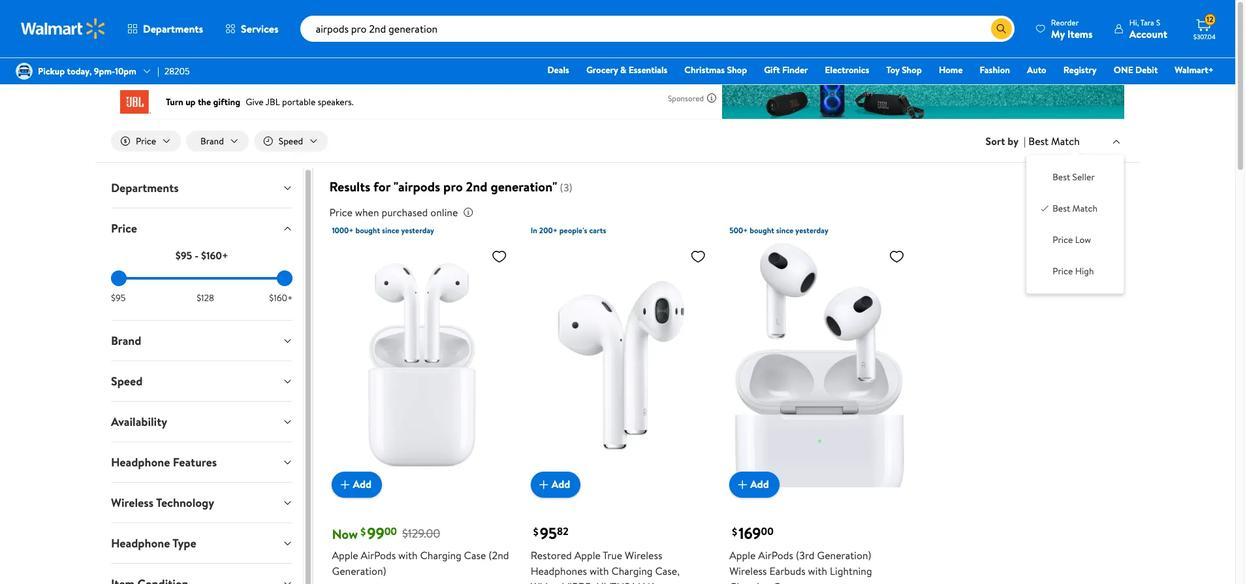 Task type: describe. For each thing, give the bounding box(es) containing it.
case for 99
[[464, 548, 486, 562]]

1 vertical spatial speed button
[[101, 361, 303, 401]]

1000+ bought since yesterday
[[332, 225, 435, 236]]

price low
[[1053, 233, 1092, 246]]

$128
[[197, 291, 214, 305]]

option group containing best seller
[[1038, 165, 1114, 283]]

registry link
[[1058, 63, 1103, 77]]

viprb-
[[563, 579, 596, 584]]

availability tab
[[101, 402, 303, 442]]

pro
[[444, 178, 463, 195]]

now
[[332, 525, 358, 543]]

with inside now $ 99 00 $129.00 apple airpods with charging case (2nd generation)
[[399, 548, 418, 562]]

apple inside 'apple airpods (3rd generation) wireless earbuds with lightning charging case'
[[730, 548, 756, 562]]

1 vertical spatial $160+
[[269, 291, 293, 305]]

since for $129.00
[[382, 225, 400, 236]]

results for "airpods pro 2nd generation" (3)
[[330, 178, 573, 195]]

price high
[[1053, 265, 1095, 278]]

pickup today, 9pm-10pm
[[38, 65, 136, 78]]

best match inside dropdown button
[[1029, 134, 1081, 148]]

price button for 'sort and filter section' element
[[111, 131, 181, 152]]

grocery & essentials link
[[581, 63, 674, 77]]

grocery & essentials
[[587, 63, 668, 76]]

price tab
[[101, 208, 303, 248]]

christmas shop
[[685, 63, 748, 76]]

availability
[[111, 414, 167, 430]]

walmart+
[[1176, 63, 1215, 76]]

features
[[173, 454, 217, 470]]

add to cart image for 95
[[536, 477, 552, 492]]

sort and filter section element
[[95, 120, 1141, 162]]

electronics
[[826, 63, 870, 76]]

walmart+ link
[[1170, 63, 1220, 77]]

restored apple true wireless headphones with charging case, white, viprb-mv7n2am
[[531, 548, 680, 584]]

$95 for $95
[[111, 291, 126, 305]]

price for price low
[[1053, 233, 1074, 246]]

add to favorites list, restored apple true wireless headphones with charging case, white, viprb-mv7n2am/a (refurbished) image
[[691, 248, 706, 265]]

account
[[1130, 26, 1168, 41]]

low
[[1076, 233, 1092, 246]]

purchased
[[382, 205, 428, 220]]

bought for 169
[[750, 225, 775, 236]]

christmas
[[685, 63, 725, 76]]

add button for 169
[[730, 472, 780, 498]]

departments button
[[101, 168, 303, 208]]

reorder my items
[[1052, 17, 1094, 41]]

since for 169
[[777, 225, 794, 236]]

services button
[[214, 13, 290, 44]]

generation) inside 'apple airpods (3rd generation) wireless earbuds with lightning charging case'
[[818, 548, 872, 562]]

add for $129.00
[[353, 477, 372, 492]]

reorder
[[1052, 17, 1080, 28]]

white,
[[531, 579, 560, 584]]

00 inside now $ 99 00 $129.00 apple airpods with charging case (2nd generation)
[[385, 524, 397, 538]]

deals
[[548, 63, 570, 76]]

departments inside departments dropdown button
[[111, 180, 179, 196]]

home link
[[934, 63, 969, 77]]

one debit link
[[1109, 63, 1165, 77]]

price button for price tab
[[101, 208, 303, 248]]

speed button inside 'sort and filter section' element
[[254, 131, 328, 152]]

walmart image
[[21, 18, 106, 39]]

match inside dropdown button
[[1052, 134, 1081, 148]]

finder
[[783, 63, 809, 76]]

wireless inside dropdown button
[[111, 495, 154, 511]]

add to favorites list, apple airpods (3rd generation) wireless earbuds with lightning charging case image
[[890, 248, 905, 265]]

169
[[739, 522, 762, 544]]

wireless inside restored apple true wireless headphones with charging case, white, viprb-mv7n2am
[[625, 548, 663, 562]]

Walmart Site-Wide search field
[[300, 16, 1015, 42]]

99
[[367, 522, 385, 544]]

$129.00
[[402, 526, 441, 542]]

fashion
[[980, 63, 1011, 76]]

$95 range field
[[111, 277, 293, 280]]

2nd
[[466, 178, 488, 195]]

online
[[431, 205, 458, 220]]

sort by |
[[986, 134, 1027, 148]]

(3)
[[560, 180, 573, 195]]

earbuds
[[770, 564, 806, 578]]

best match button
[[1027, 133, 1125, 150]]

today,
[[67, 65, 92, 78]]

shop for toy shop
[[902, 63, 922, 76]]

wireless technology
[[111, 495, 214, 511]]

true
[[603, 548, 623, 562]]

grocery
[[587, 63, 618, 76]]

essentials
[[629, 63, 668, 76]]

1 vertical spatial brand button
[[101, 321, 303, 361]]

(2nd
[[489, 548, 509, 562]]

auto
[[1028, 63, 1047, 76]]

12
[[1207, 14, 1214, 25]]

debit
[[1136, 63, 1159, 76]]

restored
[[531, 548, 572, 562]]

$160 range field
[[111, 277, 293, 280]]

$ 95 82
[[534, 522, 569, 544]]

1 vertical spatial best
[[1053, 171, 1071, 184]]

0 vertical spatial |
[[157, 65, 159, 78]]

pickup
[[38, 65, 65, 78]]

toy shop
[[887, 63, 922, 76]]

lightning
[[830, 564, 873, 578]]

home
[[939, 63, 963, 76]]

headphone type
[[111, 535, 196, 551]]

headphone type tab
[[101, 523, 303, 563]]

gift finder
[[765, 63, 809, 76]]

add to cart image for 169
[[735, 477, 751, 492]]

best seller
[[1053, 171, 1096, 184]]

charging for 99
[[420, 548, 462, 562]]

case,
[[656, 564, 680, 578]]

| inside 'sort and filter section' element
[[1025, 134, 1027, 148]]

now $ 99 00 $129.00 apple airpods with charging case (2nd generation)
[[332, 522, 509, 578]]

by
[[1008, 134, 1019, 148]]

with inside 'apple airpods (3rd generation) wireless earbuds with lightning charging case'
[[809, 564, 828, 578]]

electronics link
[[820, 63, 876, 77]]

brand tab
[[101, 321, 303, 361]]

registry
[[1064, 63, 1097, 76]]

1 vertical spatial match
[[1073, 202, 1098, 215]]

9pm-
[[94, 65, 115, 78]]

0 vertical spatial brand button
[[186, 131, 249, 152]]

generation"
[[491, 178, 558, 195]]

500+ bought since yesterday
[[730, 225, 829, 236]]

$ for 169
[[733, 525, 738, 539]]

headphone features button
[[101, 442, 303, 482]]

departments tab
[[101, 168, 303, 208]]

$ inside now $ 99 00 $129.00 apple airpods with charging case (2nd generation)
[[361, 525, 366, 539]]

carts
[[590, 225, 607, 236]]

case for (3rd
[[774, 579, 796, 584]]

deals link
[[542, 63, 576, 77]]

christmas shop link
[[679, 63, 753, 77]]

s
[[1157, 17, 1161, 28]]

airpods inside 'apple airpods (3rd generation) wireless earbuds with lightning charging case'
[[759, 548, 794, 562]]

200+
[[540, 225, 558, 236]]

-
[[195, 248, 199, 263]]



Task type: locate. For each thing, give the bounding box(es) containing it.
fashion link
[[975, 63, 1017, 77]]

2 vertical spatial charging
[[730, 579, 771, 584]]

charging inside 'apple airpods (3rd generation) wireless earbuds with lightning charging case'
[[730, 579, 771, 584]]

headphone left type
[[111, 535, 170, 551]]

charging down "$129.00"
[[420, 548, 462, 562]]

airpods up earbuds on the right of the page
[[759, 548, 794, 562]]

apple down 169
[[730, 548, 756, 562]]

add button for $129.00
[[332, 472, 382, 498]]

2 vertical spatial best
[[1053, 202, 1071, 215]]

type
[[173, 535, 196, 551]]

3 add button from the left
[[730, 472, 780, 498]]

charging down earbuds on the right of the page
[[730, 579, 771, 584]]

0 horizontal spatial shop
[[727, 63, 748, 76]]

price for price when purchased online
[[330, 205, 353, 220]]

1 vertical spatial generation)
[[332, 564, 387, 578]]

price button inside 'sort and filter section' element
[[111, 131, 181, 152]]

0 vertical spatial generation)
[[818, 548, 872, 562]]

1 shop from the left
[[727, 63, 748, 76]]

| right by
[[1025, 134, 1027, 148]]

apple airpods with charging case (2nd generation) image
[[332, 243, 513, 487]]

generation)
[[818, 548, 872, 562], [332, 564, 387, 578]]

match down seller
[[1073, 202, 1098, 215]]

departments button
[[116, 13, 214, 44]]

1 vertical spatial case
[[774, 579, 796, 584]]

2 bought from the left
[[750, 225, 775, 236]]

2 horizontal spatial add
[[751, 477, 769, 492]]

1 horizontal spatial wireless
[[625, 548, 663, 562]]

charging down true
[[612, 564, 653, 578]]

1 vertical spatial headphone
[[111, 535, 170, 551]]

Best Match radio
[[1040, 202, 1051, 212]]

1 yesterday from the left
[[401, 225, 435, 236]]

wireless down 169
[[730, 564, 767, 578]]

apple airpods (3rd generation) wireless earbuds with lightning charging case image
[[730, 243, 910, 487]]

$160+
[[201, 248, 228, 263], [269, 291, 293, 305]]

best
[[1029, 134, 1049, 148], [1053, 171, 1071, 184], [1053, 202, 1071, 215]]

case inside 'apple airpods (3rd generation) wireless earbuds with lightning charging case'
[[774, 579, 796, 584]]

auto link
[[1022, 63, 1053, 77]]

restored apple true wireless headphones with charging case, white, viprb-mv7n2am/a (refurbished) image
[[531, 243, 712, 487]]

charging
[[420, 548, 462, 562], [612, 564, 653, 578], [730, 579, 771, 584]]

with
[[399, 548, 418, 562], [590, 564, 609, 578], [809, 564, 828, 578]]

match
[[1052, 134, 1081, 148], [1073, 202, 1098, 215]]

00 inside $ 169 00
[[762, 524, 774, 538]]

when
[[355, 205, 379, 220]]

1 vertical spatial speed
[[111, 373, 143, 389]]

1 vertical spatial brand
[[111, 333, 141, 349]]

headphone type button
[[101, 523, 303, 563]]

sponsored
[[668, 92, 704, 104]]

price for price high
[[1053, 265, 1074, 278]]

2 00 from the left
[[762, 524, 774, 538]]

brand inside 'sort and filter section' element
[[201, 135, 224, 148]]

1 vertical spatial departments
[[111, 180, 179, 196]]

add
[[353, 477, 372, 492], [552, 477, 571, 492], [751, 477, 769, 492]]

airpods
[[361, 548, 396, 562], [759, 548, 794, 562]]

since right 500+
[[777, 225, 794, 236]]

charging inside restored apple true wireless headphones with charging case, white, viprb-mv7n2am
[[612, 564, 653, 578]]

apple airpods (3rd generation) wireless earbuds with lightning charging case
[[730, 548, 873, 584]]

0 horizontal spatial brand
[[111, 333, 141, 349]]

add for 95
[[552, 477, 571, 492]]

headphone down availability
[[111, 454, 170, 470]]

brand button up departments tab
[[186, 131, 249, 152]]

0 vertical spatial $95
[[176, 248, 192, 263]]

people's
[[560, 225, 588, 236]]

0 horizontal spatial 00
[[385, 524, 397, 538]]

add button for 95
[[531, 472, 581, 498]]

2 horizontal spatial add to cart image
[[735, 477, 751, 492]]

add up $ 169 00
[[751, 477, 769, 492]]

10pm
[[115, 65, 136, 78]]

0 horizontal spatial $160+
[[201, 248, 228, 263]]

brand
[[201, 135, 224, 148], [111, 333, 141, 349]]

0 vertical spatial best match
[[1029, 134, 1081, 148]]

speed tab
[[101, 361, 303, 401]]

add to cart image
[[337, 477, 353, 492], [536, 477, 552, 492], [735, 477, 751, 492]]

airpods inside now $ 99 00 $129.00 apple airpods with charging case (2nd generation)
[[361, 548, 396, 562]]

| left 28205
[[157, 65, 159, 78]]

hi, tara s account
[[1130, 17, 1168, 41]]

2 horizontal spatial apple
[[730, 548, 756, 562]]

with down "$129.00"
[[399, 548, 418, 562]]

0 horizontal spatial bought
[[356, 225, 380, 236]]

headphone features tab
[[101, 442, 303, 482]]

add button up $ 169 00
[[730, 472, 780, 498]]

add to favorites list, apple airpods with charging case (2nd generation) image
[[492, 248, 508, 265]]

1 vertical spatial best match
[[1053, 202, 1098, 215]]

best inside dropdown button
[[1029, 134, 1049, 148]]

2 shop from the left
[[902, 63, 922, 76]]

"airpods
[[394, 178, 441, 195]]

1 horizontal spatial apple
[[575, 548, 601, 562]]

0 horizontal spatial case
[[464, 548, 486, 562]]

2 add button from the left
[[531, 472, 581, 498]]

add button up '82'
[[531, 472, 581, 498]]

brand inside brand tab
[[111, 333, 141, 349]]

1 horizontal spatial airpods
[[759, 548, 794, 562]]

add to cart image up 95
[[536, 477, 552, 492]]

Search search field
[[300, 16, 1015, 42]]

1 horizontal spatial |
[[1025, 134, 1027, 148]]

1 vertical spatial charging
[[612, 564, 653, 578]]

0 vertical spatial best
[[1029, 134, 1049, 148]]

gift
[[765, 63, 781, 76]]

2 horizontal spatial charging
[[730, 579, 771, 584]]

for
[[374, 178, 391, 195]]

shop right toy
[[902, 63, 922, 76]]

0 vertical spatial departments
[[143, 22, 203, 36]]

bought right 500+
[[750, 225, 775, 236]]

(3rd
[[796, 548, 815, 562]]

1 horizontal spatial $
[[534, 525, 539, 539]]

price when purchased online
[[330, 205, 458, 220]]

0 horizontal spatial generation)
[[332, 564, 387, 578]]

1 horizontal spatial brand
[[201, 135, 224, 148]]

0 horizontal spatial wireless
[[111, 495, 154, 511]]

1 add from the left
[[353, 477, 372, 492]]

00
[[385, 524, 397, 538], [762, 524, 774, 538]]

1 vertical spatial wireless
[[625, 548, 663, 562]]

1 bought from the left
[[356, 225, 380, 236]]

one
[[1114, 63, 1134, 76]]

yesterday for 169
[[796, 225, 829, 236]]

case inside now $ 99 00 $129.00 apple airpods with charging case (2nd generation)
[[464, 548, 486, 562]]

headphone for headphone type
[[111, 535, 170, 551]]

2 headphone from the top
[[111, 535, 170, 551]]

case down earbuds on the right of the page
[[774, 579, 796, 584]]

1000+
[[332, 225, 354, 236]]

case left (2nd
[[464, 548, 486, 562]]

2 add to cart image from the left
[[536, 477, 552, 492]]

hi,
[[1130, 17, 1140, 28]]

$95 for $95 - $160+
[[176, 248, 192, 263]]

 image
[[16, 63, 33, 80]]

1 apple from the left
[[332, 548, 359, 562]]

0 horizontal spatial speed
[[111, 373, 143, 389]]

2 $ from the left
[[534, 525, 539, 539]]

since down price when purchased online
[[382, 225, 400, 236]]

speed
[[279, 135, 303, 148], [111, 373, 143, 389]]

$ inside $ 95 82
[[534, 525, 539, 539]]

option group
[[1038, 165, 1114, 283]]

1 horizontal spatial $160+
[[269, 291, 293, 305]]

2 horizontal spatial with
[[809, 564, 828, 578]]

0 horizontal spatial with
[[399, 548, 418, 562]]

tab
[[101, 564, 303, 584]]

bought for $129.00
[[356, 225, 380, 236]]

best match up best seller
[[1029, 134, 1081, 148]]

bought down the when
[[356, 225, 380, 236]]

legal information image
[[463, 207, 474, 218]]

1 horizontal spatial since
[[777, 225, 794, 236]]

1 horizontal spatial add
[[552, 477, 571, 492]]

1 horizontal spatial speed
[[279, 135, 303, 148]]

0 vertical spatial match
[[1052, 134, 1081, 148]]

&
[[621, 63, 627, 76]]

add up '82'
[[552, 477, 571, 492]]

1 headphone from the top
[[111, 454, 170, 470]]

1 horizontal spatial generation)
[[818, 548, 872, 562]]

0 vertical spatial case
[[464, 548, 486, 562]]

0 vertical spatial headphone
[[111, 454, 170, 470]]

0 horizontal spatial add to cart image
[[337, 477, 353, 492]]

with inside restored apple true wireless headphones with charging case, white, viprb-mv7n2am
[[590, 564, 609, 578]]

0 horizontal spatial since
[[382, 225, 400, 236]]

1 horizontal spatial case
[[774, 579, 796, 584]]

best left seller
[[1053, 171, 1071, 184]]

generation) up lightning
[[818, 548, 872, 562]]

in
[[531, 225, 538, 236]]

wireless technology button
[[101, 483, 303, 523]]

1 00 from the left
[[385, 524, 397, 538]]

add button
[[332, 472, 382, 498], [531, 472, 581, 498], [730, 472, 780, 498]]

82
[[557, 524, 569, 538]]

$
[[361, 525, 366, 539], [534, 525, 539, 539], [733, 525, 738, 539]]

headphone for headphone features
[[111, 454, 170, 470]]

my
[[1052, 26, 1066, 41]]

1 airpods from the left
[[361, 548, 396, 562]]

one debit
[[1114, 63, 1159, 76]]

00 up earbuds on the right of the page
[[762, 524, 774, 538]]

with down (3rd
[[809, 564, 828, 578]]

2 vertical spatial wireless
[[730, 564, 767, 578]]

price
[[136, 135, 156, 148], [330, 205, 353, 220], [111, 220, 137, 237], [1053, 233, 1074, 246], [1053, 265, 1074, 278]]

add to cart image up 169
[[735, 477, 751, 492]]

1 horizontal spatial 00
[[762, 524, 774, 538]]

departments
[[143, 22, 203, 36], [111, 180, 179, 196]]

1 horizontal spatial with
[[590, 564, 609, 578]]

0 vertical spatial speed
[[279, 135, 303, 148]]

wireless up the case,
[[625, 548, 663, 562]]

2 airpods from the left
[[759, 548, 794, 562]]

1 add button from the left
[[332, 472, 382, 498]]

00 left "$129.00"
[[385, 524, 397, 538]]

speed inside 'sort and filter section' element
[[279, 135, 303, 148]]

2 horizontal spatial add button
[[730, 472, 780, 498]]

match up best seller
[[1052, 134, 1081, 148]]

bought
[[356, 225, 380, 236], [750, 225, 775, 236]]

|
[[157, 65, 159, 78], [1025, 134, 1027, 148]]

items
[[1068, 26, 1094, 41]]

$ left 169
[[733, 525, 738, 539]]

shop right christmas
[[727, 63, 748, 76]]

apple
[[332, 548, 359, 562], [575, 548, 601, 562], [730, 548, 756, 562]]

wireless technology tab
[[101, 483, 303, 523]]

toy
[[887, 63, 900, 76]]

apple down now
[[332, 548, 359, 562]]

1 vertical spatial |
[[1025, 134, 1027, 148]]

results
[[330, 178, 371, 195]]

0 vertical spatial brand
[[201, 135, 224, 148]]

2 horizontal spatial wireless
[[730, 564, 767, 578]]

2 horizontal spatial $
[[733, 525, 738, 539]]

2 since from the left
[[777, 225, 794, 236]]

1 horizontal spatial shop
[[902, 63, 922, 76]]

brand button up speed tab
[[101, 321, 303, 361]]

0 vertical spatial price button
[[111, 131, 181, 152]]

0 vertical spatial charging
[[420, 548, 462, 562]]

wireless up the headphone type
[[111, 495, 154, 511]]

1 vertical spatial price button
[[101, 208, 303, 248]]

1 horizontal spatial charging
[[612, 564, 653, 578]]

0 vertical spatial $160+
[[201, 248, 228, 263]]

headphone features
[[111, 454, 217, 470]]

headphone inside dropdown button
[[111, 454, 170, 470]]

wireless inside 'apple airpods (3rd generation) wireless earbuds with lightning charging case'
[[730, 564, 767, 578]]

departments inside departments popup button
[[143, 22, 203, 36]]

price inside 'sort and filter section' element
[[136, 135, 156, 148]]

$ left 99
[[361, 525, 366, 539]]

add for 169
[[751, 477, 769, 492]]

3 $ from the left
[[733, 525, 738, 539]]

3 add to cart image from the left
[[735, 477, 751, 492]]

best right best match option on the top right of page
[[1053, 202, 1071, 215]]

1 horizontal spatial add button
[[531, 472, 581, 498]]

1 add to cart image from the left
[[337, 477, 353, 492]]

3 apple from the left
[[730, 548, 756, 562]]

speed inside tab
[[111, 373, 143, 389]]

ad disclaimer and feedback for skylinedisplayad image
[[707, 93, 717, 103]]

services
[[241, 22, 279, 36]]

0 vertical spatial wireless
[[111, 495, 154, 511]]

with down true
[[590, 564, 609, 578]]

$ left 95
[[534, 525, 539, 539]]

charging for (3rd
[[730, 579, 771, 584]]

2 yesterday from the left
[[796, 225, 829, 236]]

add to cart image up now
[[337, 477, 353, 492]]

0 vertical spatial speed button
[[254, 131, 328, 152]]

1 horizontal spatial $95
[[176, 248, 192, 263]]

headphone inside dropdown button
[[111, 535, 170, 551]]

0 horizontal spatial charging
[[420, 548, 462, 562]]

shop for christmas shop
[[727, 63, 748, 76]]

1 horizontal spatial add to cart image
[[536, 477, 552, 492]]

generation) inside now $ 99 00 $129.00 apple airpods with charging case (2nd generation)
[[332, 564, 387, 578]]

in 200+ people's carts
[[531, 225, 607, 236]]

tara
[[1141, 17, 1155, 28]]

add up 99
[[353, 477, 372, 492]]

best match right best match option on the top right of page
[[1053, 202, 1098, 215]]

shop
[[727, 63, 748, 76], [902, 63, 922, 76]]

sort
[[986, 134, 1006, 148]]

0 horizontal spatial apple
[[332, 548, 359, 562]]

1 $ from the left
[[361, 525, 366, 539]]

generation) down now
[[332, 564, 387, 578]]

$ for 95
[[534, 525, 539, 539]]

1 since from the left
[[382, 225, 400, 236]]

add to cart image for $129.00
[[337, 477, 353, 492]]

0 horizontal spatial add
[[353, 477, 372, 492]]

0 horizontal spatial $
[[361, 525, 366, 539]]

95
[[540, 522, 557, 544]]

apple left true
[[575, 548, 601, 562]]

3 add from the left
[[751, 477, 769, 492]]

headphone
[[111, 454, 170, 470], [111, 535, 170, 551]]

search icon image
[[997, 24, 1007, 34]]

toy shop link
[[881, 63, 928, 77]]

1 horizontal spatial yesterday
[[796, 225, 829, 236]]

0 horizontal spatial airpods
[[361, 548, 396, 562]]

best right by
[[1029, 134, 1049, 148]]

yesterday for $129.00
[[401, 225, 435, 236]]

$307.04
[[1194, 32, 1217, 41]]

$ inside $ 169 00
[[733, 525, 738, 539]]

0 horizontal spatial |
[[157, 65, 159, 78]]

seller
[[1073, 171, 1096, 184]]

1 vertical spatial $95
[[111, 291, 126, 305]]

0 horizontal spatial yesterday
[[401, 225, 435, 236]]

1 horizontal spatial bought
[[750, 225, 775, 236]]

2 apple from the left
[[575, 548, 601, 562]]

price inside tab
[[111, 220, 137, 237]]

| 28205
[[157, 65, 190, 78]]

airpods down 99
[[361, 548, 396, 562]]

availability button
[[101, 402, 303, 442]]

add button up now
[[332, 472, 382, 498]]

apple inside now $ 99 00 $129.00 apple airpods with charging case (2nd generation)
[[332, 548, 359, 562]]

0 horizontal spatial add button
[[332, 472, 382, 498]]

2 add from the left
[[552, 477, 571, 492]]

0 horizontal spatial $95
[[111, 291, 126, 305]]

apple inside restored apple true wireless headphones with charging case, white, viprb-mv7n2am
[[575, 548, 601, 562]]

charging inside now $ 99 00 $129.00 apple airpods with charging case (2nd generation)
[[420, 548, 462, 562]]



Task type: vqa. For each thing, say whether or not it's contained in the screenshot.
right Bottle,
no



